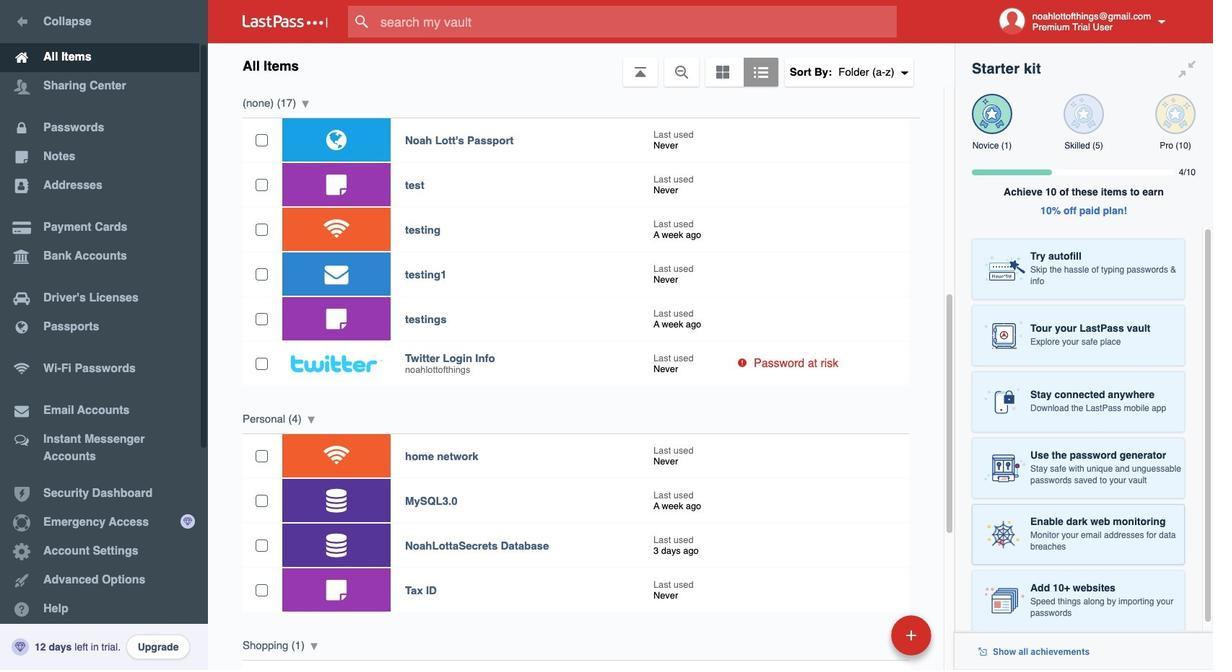 Task type: describe. For each thing, give the bounding box(es) containing it.
main navigation navigation
[[0, 0, 208, 671]]

new item element
[[792, 615, 937, 656]]

new item navigation
[[792, 612, 940, 671]]

vault options navigation
[[208, 43, 955, 87]]



Task type: locate. For each thing, give the bounding box(es) containing it.
Search search field
[[348, 6, 925, 38]]

search my vault text field
[[348, 6, 925, 38]]

lastpass image
[[243, 15, 328, 28]]



Task type: vqa. For each thing, say whether or not it's contained in the screenshot.
New item element
yes



